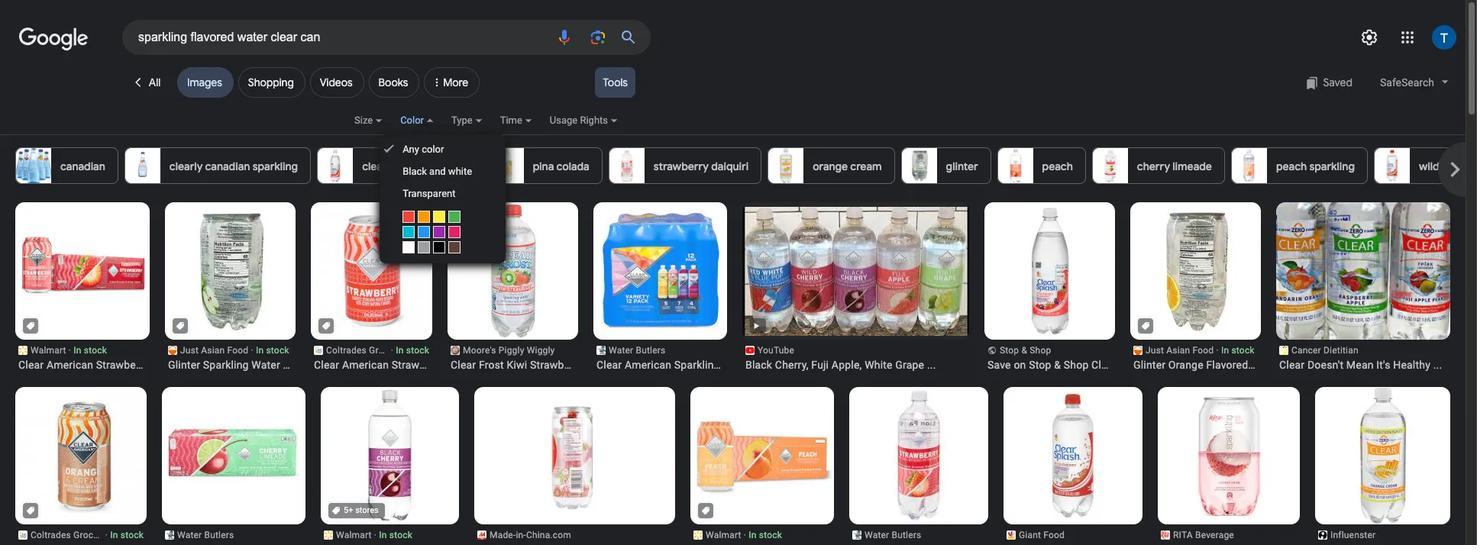 Task type: vqa. For each thing, say whether or not it's contained in the screenshot.
rightmost to
no



Task type: locate. For each thing, give the bounding box(es) containing it.
3 sparkling from the left
[[447, 359, 493, 371]]

1 horizontal spatial clear american strawberry sparkling ...
[[314, 359, 505, 371]]

china.com
[[526, 530, 572, 541]]

and
[[429, 166, 446, 177]]

more
[[443, 76, 469, 89]]

1 vertical spatial stop
[[1029, 359, 1052, 371]]

stock up -
[[266, 345, 289, 356]]

walmart for clear american strawberry sparkling water, 12 fl oz, 12 count - walmart.com element
[[31, 345, 66, 356]]

glinter for glinter sparkling water - green apple ...
[[168, 359, 200, 371]]

water butlers for clear american sparkling water variety pack, 17 fl oz, 12 count element
[[609, 345, 666, 356]]

hot sale carbonated drinks popular fruit flavored sparkling water in clear  pet can drink - china european drink, juice drink | made-in-china.com element
[[478, 543, 672, 546]]

grocery
[[369, 345, 402, 356], [73, 530, 106, 541]]

1 horizontal spatial cherry
[[1442, 160, 1475, 173]]

0 horizontal spatial strawberry
[[96, 359, 149, 371]]

1 sparkling from the left
[[152, 359, 197, 371]]

0 horizontal spatial asian
[[201, 345, 225, 356]]

1 horizontal spatial stop
[[1029, 359, 1052, 371]]

canadian link
[[15, 147, 118, 184]]

in
[[74, 345, 81, 356], [256, 345, 264, 356], [396, 345, 404, 356], [1222, 345, 1230, 356], [110, 530, 118, 541], [379, 530, 387, 541], [749, 530, 757, 541]]

0 vertical spatial black
[[403, 166, 427, 177]]

made-in-china.com list item
[[475, 387, 675, 546]]

5+ stores button
[[321, 387, 459, 525]]

clear american (walmart): red, white & blue pop, wild cherry, black cherry,  fuji apple, white grape - youtube element
[[746, 358, 967, 372]]

clear doesn't mean it's healthy ... list item
[[1268, 202, 1451, 372]]

clear american sparkling water variety pack, 17 fl oz, 12 count element
[[597, 358, 800, 372]]

0 horizontal spatial canadian
[[60, 160, 105, 173]]

1 horizontal spatial &
[[1055, 359, 1061, 371]]

mean
[[1347, 359, 1374, 371]]

2 just asian food · in stock from the left
[[1146, 345, 1255, 356]]

1 horizontal spatial walmart · in stock
[[336, 530, 413, 541]]

strawberry daiquiri link
[[609, 147, 762, 184]]

coltrades up clear american sparkling water, orange & cream, 12 oz, 12 count element
[[31, 530, 71, 541]]

1 water butlers link from the left
[[162, 530, 306, 546]]

black and white link
[[380, 160, 506, 183]]

-
[[283, 359, 286, 371]]

0 horizontal spatial grocery
[[73, 530, 106, 541]]

0 horizontal spatial click for product information image
[[26, 322, 35, 331]]

1 horizontal spatial grocery
[[369, 345, 402, 356]]

clear american strawberry sparkling water, 12 fl oz, 12 count image
[[309, 202, 435, 340]]

just asian food · in stock inside glinter sparkling water - green apple ... list item
[[180, 345, 289, 356]]

1 just asian food · in stock from the left
[[180, 345, 289, 356]]

2 water butlers link from the left
[[850, 530, 989, 546]]

click for product information tooltip inside glinter orange flavored soft drink 350ml list item
[[1142, 322, 1151, 331]]

asian inside glinter orange flavored soft drink 350ml list item
[[1167, 345, 1191, 356]]

peach for peach sparkling
[[1277, 160, 1307, 173]]

clear american sparkling water, peach, 12 fl oz, 12 count - walmart.com element
[[694, 543, 831, 546]]

all link
[[122, 67, 173, 98]]

0 horizontal spatial peach
[[1043, 160, 1073, 173]]

2 american from the left
[[342, 359, 389, 371]]

next image
[[1440, 154, 1471, 185]]

0 horizontal spatial stop
[[1000, 345, 1020, 356]]

books
[[379, 76, 408, 89]]

2 peach from the left
[[1277, 160, 1307, 173]]

1 just from the left
[[180, 345, 199, 356]]

3 clear from the left
[[451, 359, 476, 371]]

water
[[609, 345, 634, 356], [252, 359, 280, 371], [723, 359, 752, 371], [177, 530, 202, 541], [865, 530, 890, 541]]

coltrades inside list item
[[31, 530, 71, 541]]

orange cream
[[813, 160, 882, 173]]

1 vertical spatial grocery
[[73, 530, 106, 541]]

just asian food · in stock up glinter sparkling water - green apple flavor 12.3oz - just asian food element
[[180, 345, 289, 356]]

2 click for product information image from the left
[[322, 322, 331, 331]]

6 clear from the left
[[1280, 359, 1305, 371]]

0 horizontal spatial walmart · in stock
[[31, 345, 107, 356]]

click for product information image inside glinter sparkling water - green apple ... list item
[[176, 322, 185, 331]]

click for product information tooltip inside glinter sparkling water - green apple ... list item
[[176, 322, 185, 331]]

0 horizontal spatial walmart
[[31, 345, 66, 356]]

sparkling inside clearly canadian sparkling link
[[253, 160, 298, 173]]

2 clear american strawberry sparkling ... from the left
[[314, 359, 505, 371]]

clear american sparkling water, peach, 12 fl oz, 12 count - walmart.com image
[[691, 384, 834, 528]]

clear american sparkling water variety pack, 17 fl oz, 12 count image
[[592, 202, 730, 340]]

coltrades inside clear american strawberry sparkling ... list item
[[326, 345, 367, 356]]

0 horizontal spatial american
[[47, 359, 93, 371]]

· up clear american black cherry sparkling water, 33.8 fl oz - walmart.com element
[[374, 530, 377, 541]]

grocery inside clear american strawberry sparkling ... list item
[[369, 345, 402, 356]]

safesearch
[[1381, 76, 1435, 88]]

None search field
[[0, 19, 651, 55]]

click for product information image
[[176, 322, 185, 331], [1142, 322, 1151, 331], [26, 507, 35, 516], [701, 507, 711, 516]]

2 horizontal spatial american
[[625, 359, 672, 371]]

2 just from the left
[[1146, 345, 1165, 356]]

peach for peach
[[1043, 160, 1073, 173]]

4 sparkling from the left
[[675, 359, 720, 371]]

2 glinter from the left
[[1134, 359, 1166, 371]]

black down any
[[403, 166, 427, 177]]

· up clear american strawberry sparkling water, 12 fl oz, 12 count - walmart.com element
[[69, 345, 71, 356]]

clear american sparkling water, cherry limeade, 12 fl oz, 12 count element
[[165, 543, 303, 546]]

size
[[355, 115, 373, 126]]

walmart · in stock for clear american black cherry sparkling water, 33.8 fl oz - walmart.com element
[[336, 530, 413, 541]]

clearly
[[170, 160, 203, 173]]

lychee flavor sparkling drink - 350ml alu can - oem product - - rita  beverage image
[[1158, 384, 1301, 527]]

apple,
[[832, 359, 862, 371]]

2 horizontal spatial walmart
[[706, 530, 742, 541]]

4 ... from the left
[[631, 359, 639, 371]]

0 horizontal spatial just asian food · in stock
[[180, 345, 289, 356]]

1 cherry from the left
[[1138, 160, 1171, 173]]

click for product information tooltip containing 5+ stores
[[332, 506, 382, 516]]

2 ... from the left
[[351, 359, 360, 371]]

1 horizontal spatial glinter
[[1134, 359, 1166, 371]]

2 horizontal spatial butlers
[[892, 530, 922, 541]]

list item containing coltrades grocery
[[15, 384, 147, 546]]

clear american sparkling water variety ...
[[597, 359, 800, 371]]

american for coltrades grocery
[[342, 359, 389, 371]]

safesearch button
[[1373, 67, 1457, 98]]

cherry limeade
[[1138, 160, 1213, 173]]

&
[[1022, 345, 1028, 356], [1055, 359, 1061, 371]]

clear for water butlers
[[597, 359, 622, 371]]

sparkling for clear splash sparkling
[[423, 160, 469, 173]]

2 horizontal spatial strawberry
[[530, 359, 583, 371]]

2 horizontal spatial water butlers
[[865, 530, 922, 541]]

glinter orange flavored soft drink 350ml list item
[[1128, 202, 1333, 372]]

0 horizontal spatial black
[[403, 166, 427, 177]]

asian for orange
[[1167, 345, 1191, 356]]

rita
[[1174, 530, 1193, 541]]

walmart · in stock for clear american strawberry sparkling water, 12 fl oz, 12 count - walmart.com element
[[31, 345, 107, 356]]

peach
[[1043, 160, 1073, 173], [1277, 160, 1307, 173]]

asian for sparkling
[[201, 345, 225, 356]]

just inside glinter sparkling water - green apple ... list item
[[180, 345, 199, 356]]

cherry left "limeade"
[[1138, 160, 1171, 173]]

butlers up clear american sparkling water, strawberry, 33.8 fl oz element
[[892, 530, 922, 541]]

walmart up clear american sparkling water, peach, 12 fl oz, 12 count - walmart.com element
[[706, 530, 742, 541]]

sparkling inside clear splash sparkling link
[[423, 160, 469, 173]]

1 clear american strawberry sparkling ... from the left
[[18, 359, 209, 371]]

· inside glinter sparkling water - green apple ... list item
[[251, 345, 254, 356]]

water inside clear american sparkling water variety pack, 17 fl oz, 12 count element
[[723, 359, 752, 371]]

wild cherry link
[[1375, 147, 1478, 184]]

stop up save
[[1000, 345, 1020, 356]]

walmart · in stock up clear american sparkling water, peach, 12 fl oz, 12 count - walmart.com element
[[706, 530, 782, 541]]

grocery up clear american strawberry sparkling water, 12 fl oz, 12 count element
[[369, 345, 402, 356]]

2 horizontal spatial list item
[[691, 384, 834, 546]]

1 flavored from the left
[[586, 359, 628, 371]]

coltrades up apple
[[326, 345, 367, 356]]

3 ... from the left
[[496, 359, 505, 371]]

walmart down 5+
[[336, 530, 372, 541]]

asian up orange
[[1167, 345, 1191, 356]]

1 horizontal spatial sparkling
[[423, 160, 469, 173]]

1 horizontal spatial just
[[1146, 345, 1165, 356]]

grocery up clear american sparkling water, orange & cream, 12 oz, 12 count element
[[73, 530, 106, 541]]

type
[[452, 115, 473, 126]]

· up glinter orange flavored soft drink 350ml
[[1217, 345, 1219, 356]]

1 horizontal spatial water butlers list item
[[850, 387, 989, 546]]

1 vertical spatial list
[[14, 202, 1466, 546]]

3 sparkling from the left
[[1310, 160, 1355, 173]]

influenster link
[[1316, 530, 1451, 546]]

1 horizontal spatial peach
[[1277, 160, 1307, 173]]

1 horizontal spatial clear american strawberry sparkling ... list item
[[309, 202, 505, 372]]

flavored inside glinter sparkling water - orange flavor 12.3oz - just asian food element
[[1207, 359, 1249, 371]]

videos
[[320, 76, 353, 89]]

water butlers link for water butlers list item to the right
[[850, 530, 989, 546]]

1 horizontal spatial american
[[342, 359, 389, 371]]

food inside glinter sparkling water - green apple ... list item
[[227, 345, 249, 356]]

1 horizontal spatial click for product information image
[[322, 322, 331, 331]]

click for product information image
[[26, 322, 35, 331], [322, 322, 331, 331]]

walmart · in stock
[[31, 345, 107, 356], [336, 530, 413, 541], [706, 530, 782, 541]]

black and white
[[403, 166, 472, 177]]

3 american from the left
[[625, 359, 672, 371]]

1 vertical spatial shop
[[1064, 359, 1089, 371]]

1 horizontal spatial shop
[[1064, 359, 1089, 371]]

cherry right wild
[[1442, 160, 1475, 173]]

grocery for coltrades grocery · in stock
[[73, 530, 106, 541]]

tools button
[[596, 67, 636, 98]]

water butlers
[[609, 345, 666, 356], [177, 530, 234, 541], [865, 530, 922, 541]]

click for product information tooltip inside 5+ stores button
[[332, 506, 382, 516]]

0 horizontal spatial clear american strawberry sparkling ...
[[18, 359, 209, 371]]

black
[[403, 166, 427, 177], [746, 359, 773, 371]]

1 vertical spatial black
[[746, 359, 773, 371]]

butlers for clear american sparkling water variety pack, 17 fl oz, 12 count element
[[636, 345, 666, 356]]

list containing canadian
[[15, 147, 1478, 184]]

1 american from the left
[[47, 359, 93, 371]]

clear american strawberry sparkling ... list item
[[14, 202, 209, 372], [309, 202, 505, 372]]

american for walmart
[[47, 359, 93, 371]]

walmart · in stock up clear american black cherry sparkling water, 33.8 fl oz - walmart.com element
[[336, 530, 413, 541]]

american
[[47, 359, 93, 371], [342, 359, 389, 371], [625, 359, 672, 371]]

butlers for clear american sparkling water, strawberry, 33.8 fl oz element
[[892, 530, 922, 541]]

clear inside 'list item'
[[1280, 359, 1305, 371]]

stock
[[84, 345, 107, 356], [266, 345, 289, 356], [406, 345, 429, 356], [1232, 345, 1255, 356], [121, 530, 144, 541], [389, 530, 413, 541], [759, 530, 782, 541]]

rights
[[580, 115, 608, 126]]

water butlers up the 'clear american sparkling water, cherry limeade, 12 fl oz, 12 count' element
[[177, 530, 234, 541]]

1 canadian from the left
[[60, 160, 105, 173]]

clear frost kiwi strawberry flavored ... list item
[[445, 202, 639, 372]]

·
[[69, 345, 71, 356], [251, 345, 254, 356], [391, 345, 394, 356], [1217, 345, 1219, 356], [105, 530, 108, 541], [374, 530, 377, 541], [744, 530, 747, 541]]

6 ... from the left
[[928, 359, 936, 371]]

1 horizontal spatial black
[[746, 359, 773, 371]]

healthy
[[1394, 359, 1431, 371]]

clear splash sparkling
[[362, 160, 469, 173]]

walmart for clear american black cherry sparkling water, 33.8 fl oz - walmart.com element
[[336, 530, 372, 541]]

5 ... from the left
[[791, 359, 800, 371]]

clear american strawberry sparkling ...
[[18, 359, 209, 371], [314, 359, 505, 371]]

1 peach from the left
[[1043, 160, 1073, 173]]

1 asian from the left
[[201, 345, 225, 356]]

0 horizontal spatial cherry
[[1138, 160, 1171, 173]]

just inside glinter orange flavored soft drink 350ml list item
[[1146, 345, 1165, 356]]

butlers inside clear american sparkling water variety ... list item
[[636, 345, 666, 356]]

1 horizontal spatial walmart
[[336, 530, 372, 541]]

shopping link
[[238, 67, 305, 98]]

0 horizontal spatial flavored
[[586, 359, 628, 371]]

just up splash
[[1146, 345, 1165, 356]]

0 horizontal spatial shop
[[1030, 345, 1052, 356]]

1 horizontal spatial butlers
[[636, 345, 666, 356]]

0 vertical spatial &
[[1022, 345, 1028, 356]]

stock inside glinter sparkling water - green apple ... list item
[[266, 345, 289, 356]]

clear american (walmart): red, white & blue pop, wild cherry, black cherry,  fuji apple, white grape - youtube image
[[742, 207, 971, 336]]

3 strawberry from the left
[[530, 359, 583, 371]]

& right on on the right of page
[[1055, 359, 1061, 371]]

in up glinter sparkling water - green apple flavor 12.3oz - just asian food element
[[256, 345, 264, 356]]

on
[[1014, 359, 1027, 371]]

click for product information tooltip for glinter sparkling water - orange flavor 12.3oz - just asian food 'image' at the right of page
[[1142, 322, 1151, 331]]

just asian food · in stock inside glinter orange flavored soft drink 350ml list item
[[1146, 345, 1255, 356]]

water butlers link for water butlers list item to the left
[[162, 530, 306, 546]]

water inside glinter sparkling water - green apple flavor 12.3oz - just asian food element
[[252, 359, 280, 371]]

youtube
[[758, 345, 795, 356]]

shop up save on stop & shop clear splash sparkling water beverage strawberry  blueberry order online delivery | stop & shop element
[[1030, 345, 1052, 356]]

glinter
[[946, 160, 978, 173]]

black for black cherry, fuji apple, white grape ...
[[746, 359, 773, 371]]

8 ... from the left
[[1434, 359, 1443, 371]]

1 vertical spatial &
[[1055, 359, 1061, 371]]

1 horizontal spatial water butlers link
[[850, 530, 989, 546]]

save on stop & shop clear splash sparkling water beverage strawberry  blueberry order online delivery | stop & shop element
[[988, 358, 1165, 372]]

0 vertical spatial grocery
[[369, 345, 402, 356]]

giant
[[1019, 530, 1042, 541]]

stock up glinter orange flavored soft drink 350ml
[[1232, 345, 1255, 356]]

food inside glinter orange flavored soft drink 350ml list item
[[1193, 345, 1214, 356]]

1 horizontal spatial coltrades
[[326, 345, 367, 356]]

2 flavored from the left
[[1207, 359, 1249, 371]]

just asian food · in stock for orange
[[1146, 345, 1255, 356]]

click for product information image inside glinter orange flavored soft drink 350ml list item
[[1142, 322, 1151, 331]]

glinter sparkling water - orange flavor 12.3oz - just asian food element
[[1134, 358, 1333, 372]]

1 horizontal spatial water butlers
[[609, 345, 666, 356]]

0 horizontal spatial water butlers
[[177, 530, 234, 541]]

save on clear splash sparkling water beverage wild cherry order online  delivery | giant image
[[1004, 387, 1143, 526]]

strawberry
[[96, 359, 149, 371], [392, 359, 445, 371], [530, 359, 583, 371]]

1 horizontal spatial flavored
[[1207, 359, 1249, 371]]

0 horizontal spatial glinter
[[168, 359, 200, 371]]

dietitian
[[1324, 345, 1359, 356]]

in up clear american strawberry sparkling water, 12 fl oz, 12 count element
[[396, 345, 404, 356]]

just up glinter sparkling water - green apple flavor 12.3oz - just asian food element
[[180, 345, 199, 356]]

strawberry for coltrades grocery
[[392, 359, 445, 371]]

water for clear american sparkling water, cherry limeade, 12 fl oz, 12 count image
[[177, 530, 202, 541]]

water butlers inside clear american sparkling water variety ... list item
[[609, 345, 666, 356]]

walmart up clear american strawberry sparkling water, 12 fl oz, 12 count - walmart.com element
[[31, 345, 66, 356]]

1 ... from the left
[[200, 359, 209, 371]]

2 horizontal spatial food
[[1193, 345, 1214, 356]]

glinter sparkling water - green apple ... list item
[[162, 202, 360, 372]]

2 sparkling from the left
[[203, 359, 249, 371]]

5 clear from the left
[[1092, 359, 1117, 371]]

more button
[[424, 55, 485, 104]]

influenster list item
[[1315, 387, 1453, 546]]

0 vertical spatial coltrades
[[326, 345, 367, 356]]

1 sparkling from the left
[[253, 160, 298, 173]]

save on stop & shop clear splash ... list item
[[982, 202, 1165, 372]]

color
[[422, 144, 444, 155]]

0 horizontal spatial water butlers list item
[[162, 384, 306, 546]]

butlers up clear american sparkling water variety pack, 17 fl oz, 12 count element
[[636, 345, 666, 356]]

water butlers up clear american sparkling water variety pack, 17 fl oz, 12 count element
[[609, 345, 666, 356]]

in up clear american black cherry sparkling water, 33.8 fl oz - walmart.com element
[[379, 530, 387, 541]]

0 horizontal spatial sparkling
[[253, 160, 298, 173]]

0 horizontal spatial water butlers link
[[162, 530, 306, 546]]

sparkling
[[152, 359, 197, 371], [203, 359, 249, 371], [447, 359, 493, 371], [675, 359, 720, 371]]

click for product information tooltip
[[26, 322, 35, 331], [176, 322, 185, 331], [322, 322, 331, 331], [1142, 322, 1151, 331], [332, 506, 382, 516], [26, 507, 35, 516], [701, 507, 711, 516]]

water butlers up clear american sparkling water, strawberry, 33.8 fl oz element
[[865, 530, 922, 541]]

water butlers list item
[[162, 384, 306, 546], [850, 387, 989, 546]]

food up save on clear splash sparkling water beverage wild cherry order online  delivery | giant element
[[1044, 530, 1065, 541]]

clear american black cherry sparkling water, 33.8 fl oz - walmart.com element
[[324, 543, 456, 546]]

in up clear american strawberry sparkling water, 12 fl oz, 12 count - walmart.com element
[[74, 345, 81, 356]]

click for product information tooltip for clear american strawberry sparkling water, 12 fl oz, 12 count - walmart.com "image"
[[26, 322, 35, 331]]

wiggly
[[527, 345, 555, 356]]

2 strawberry from the left
[[392, 359, 445, 371]]

click for product information tooltip for clear american black cherry sparkling water, 33.8 fl oz - walmart.com image
[[332, 506, 382, 516]]

0 horizontal spatial food
[[227, 345, 249, 356]]

in up glinter orange flavored soft drink 350ml
[[1222, 345, 1230, 356]]

clear american sparkling water, orange & cream, 12 oz, 12 count element
[[18, 543, 144, 546]]

0 horizontal spatial butlers
[[204, 530, 234, 541]]

1 click for product information image from the left
[[26, 322, 35, 331]]

splash
[[1120, 359, 1153, 371]]

1 strawberry from the left
[[96, 359, 149, 371]]

food up orange
[[1193, 345, 1214, 356]]

flavored
[[586, 359, 628, 371], [1207, 359, 1249, 371]]

stock up clear american strawberry sparkling water, 12 fl oz, 12 count element
[[406, 345, 429, 356]]

click for product information image for coltrades grocery
[[322, 322, 331, 331]]

... inside the clear american (walmart): red, white & blue pop, wild cherry, black cherry,  fuji apple, white grape - youtube element
[[928, 359, 936, 371]]

2 horizontal spatial walmart · in stock
[[706, 530, 782, 541]]

0 vertical spatial list
[[15, 147, 1478, 184]]

0 horizontal spatial &
[[1022, 345, 1028, 356]]

shop right on on the right of page
[[1064, 359, 1089, 371]]

clear inside list item
[[451, 359, 476, 371]]

1 horizontal spatial strawberry
[[392, 359, 445, 371]]

glinter sparkling water - green apple flavor 12.3oz - just asian food element
[[168, 358, 360, 372]]

& up on on the right of page
[[1022, 345, 1028, 356]]

books link
[[369, 67, 420, 98]]

2 sparkling from the left
[[423, 160, 469, 173]]

0 horizontal spatial clear american strawberry sparkling ... list item
[[14, 202, 209, 372]]

just asian food · in stock up orange
[[1146, 345, 1255, 356]]

asian up glinter sparkling water - green apple ...
[[201, 345, 225, 356]]

sparkling
[[253, 160, 298, 173], [423, 160, 469, 173], [1310, 160, 1355, 173]]

grocery inside list item
[[73, 530, 106, 541]]

giant food link
[[1004, 530, 1143, 546]]

white
[[448, 166, 472, 177]]

1 horizontal spatial canadian
[[205, 160, 250, 173]]

saved
[[1324, 76, 1353, 89]]

1 vertical spatial coltrades
[[31, 530, 71, 541]]

7 ... from the left
[[1156, 359, 1165, 371]]

Search text field
[[138, 24, 546, 50]]

clear american strawberry sparkling water, 12 fl oz, 12 count element
[[314, 358, 505, 372]]

... inside save on stop & shop clear splash sparkling water beverage strawberry  blueberry order online delivery | stop & shop element
[[1156, 359, 1165, 371]]

walmart · in stock up clear american strawberry sparkling water, 12 fl oz, 12 count - walmart.com element
[[31, 345, 107, 356]]

2 clear from the left
[[314, 359, 339, 371]]

2 horizontal spatial sparkling
[[1310, 160, 1355, 173]]

videos link
[[310, 67, 364, 98]]

black inside the clear american (walmart): red, white & blue pop, wild cherry, black cherry,  fuji apple, white grape - youtube element
[[746, 359, 773, 371]]

asian inside glinter sparkling water - green apple ... list item
[[201, 345, 225, 356]]

click for product information image for click for product information tooltip inside the glinter sparkling water - green apple ... list item
[[176, 322, 185, 331]]

... inside clear american sparkling water variety pack, 17 fl oz, 12 count element
[[791, 359, 800, 371]]

list
[[15, 147, 1478, 184], [14, 202, 1466, 546]]

save on stop & shop clear splash ...
[[988, 359, 1165, 371]]

watch your water: just because it's clear doesn't mean it's healthy! -  cancer dietitian element
[[1280, 358, 1448, 372]]

clear american strawberry sparkling water, 12 fl oz, 12 count - walmart.com element
[[18, 358, 209, 372]]

stop right on on the right of page
[[1029, 359, 1052, 371]]

1 horizontal spatial just asian food · in stock
[[1146, 345, 1255, 356]]

butlers up the 'clear american sparkling water, cherry limeade, 12 fl oz, 12 count' element
[[204, 530, 234, 541]]

· up glinter sparkling water - green apple flavor 12.3oz - just asian food element
[[251, 345, 254, 356]]

black inside black and white link
[[403, 166, 427, 177]]

time button
[[500, 112, 550, 138]]

0 horizontal spatial list item
[[15, 384, 147, 546]]

lychee flavor sparkling drink - 350ml alu can - oem product - - rita  beverage element
[[1161, 543, 1297, 546]]

stock up clear american sparkling water, orange & cream, 12 oz, 12 count element
[[121, 530, 144, 541]]

2 asian from the left
[[1167, 345, 1191, 356]]

0 horizontal spatial coltrades
[[31, 530, 71, 541]]

0 horizontal spatial just
[[180, 345, 199, 356]]

walmart
[[31, 345, 66, 356], [336, 530, 372, 541], [706, 530, 742, 541]]

... inside watch your water: just because it's clear doesn't mean it's healthy! -  cancer dietitian element
[[1434, 359, 1443, 371]]

water butlers for the 'clear american sparkling water, cherry limeade, 12 fl oz, 12 count' element
[[177, 530, 234, 541]]

1 horizontal spatial food
[[1044, 530, 1065, 541]]

1 clear from the left
[[18, 359, 44, 371]]

glinter sparkling water - green apple ...
[[168, 359, 360, 371]]

clear american sparkling water variety ... list item
[[592, 202, 800, 372]]

4 clear from the left
[[597, 359, 622, 371]]

made-
[[490, 530, 516, 541]]

1 glinter from the left
[[168, 359, 200, 371]]

1 horizontal spatial asian
[[1167, 345, 1191, 356]]

usage rights
[[550, 115, 608, 126]]

food up glinter sparkling water - green apple flavor 12.3oz - just asian food element
[[227, 345, 249, 356]]

list item
[[15, 384, 147, 546], [691, 384, 834, 546], [321, 387, 459, 546]]

black down youtube
[[746, 359, 773, 371]]

click for product information image for the 'clear american sparkling water, orange & cream, 12 oz, 12 count' image's click for product information tooltip
[[26, 507, 35, 516]]



Task type: describe. For each thing, give the bounding box(es) containing it.
quick settings image
[[1361, 28, 1379, 47]]

coltrades grocery · in stock
[[31, 530, 144, 541]]

tools
[[603, 76, 628, 89]]

clear american strawberry sparkling ... for walmart
[[18, 359, 209, 371]]

coltrades for coltrades grocery · in stock
[[31, 530, 71, 541]]

clear frost kiwi strawberry flavored ...
[[451, 359, 639, 371]]

images
[[187, 76, 222, 89]]

clearly canadian sparkling
[[170, 160, 298, 173]]

color button
[[400, 112, 452, 138]]

glinter link
[[901, 147, 991, 184]]

glinter orange flavored soft drink 350ml
[[1134, 359, 1333, 371]]

black for black and white
[[403, 166, 427, 177]]

flavored inside list item
[[586, 359, 628, 371]]

shop inside save on stop & shop clear splash sparkling water beverage strawberry  blueberry order online delivery | stop & shop element
[[1064, 359, 1089, 371]]

click for product information tooltip for the clear american strawberry sparkling water, 12 fl oz, 12 count image
[[322, 322, 331, 331]]

coltrades for coltrades grocery
[[326, 345, 367, 356]]

white
[[865, 359, 893, 371]]

it's
[[1377, 359, 1391, 371]]

clear american strawberry sparkling ... for coltrades grocery
[[314, 359, 505, 371]]

kiwi
[[507, 359, 528, 371]]

orange cream link
[[768, 147, 895, 184]]

strawberry inside list item
[[530, 359, 583, 371]]

1 horizontal spatial list item
[[321, 387, 459, 546]]

walmart for clear american sparkling water, peach, 12 fl oz, 12 count - walmart.com element
[[706, 530, 742, 541]]

0 vertical spatial stop
[[1000, 345, 1020, 356]]

piggly
[[499, 345, 525, 356]]

stock up clear american black cherry sparkling water, 33.8 fl oz - walmart.com element
[[389, 530, 413, 541]]

5+ stores
[[344, 506, 379, 516]]

save on clear splash sparkling water beverage wild cherry order online  delivery | giant element
[[1007, 543, 1140, 546]]

clear for cancer dietitian
[[1280, 359, 1305, 371]]

moore's piggly wiggly
[[463, 345, 555, 356]]

black cherry, fuji apple, white grape ... list item
[[742, 202, 971, 372]]

stock inside glinter orange flavored soft drink 350ml list item
[[1232, 345, 1255, 356]]

clear for coltrades grocery
[[314, 359, 339, 371]]

strawberry
[[654, 160, 709, 173]]

in up clear american sparkling water, peach, 12 fl oz, 12 count - walmart.com element
[[749, 530, 757, 541]]

pina
[[533, 160, 554, 173]]

usage
[[550, 115, 578, 126]]

clear frost kiwi strawberry flavored sparkling water 33.8 fl oz | club soda  & tonic | moore's piggly wiggly element
[[451, 358, 639, 372]]

strawberry daiquiri
[[654, 160, 749, 173]]

clear american orange cream flavored sparkling water, 33.8 fl oz reviews  2023 element
[[1319, 543, 1448, 546]]

beverage
[[1196, 530, 1235, 541]]

click for product information tooltip for the 'clear american sparkling water, orange & cream, 12 oz, 12 count' image
[[26, 507, 35, 516]]

... inside clear american strawberry sparkling water, 12 fl oz, 12 count element
[[496, 359, 505, 371]]

more filters element
[[424, 67, 480, 98]]

apple
[[321, 359, 349, 371]]

water for clear american sparkling water, strawberry, 33.8 fl oz image
[[865, 530, 890, 541]]

watch your water: just because it's clear doesn't mean it's healthy! -  cancer dietitian image
[[1268, 202, 1451, 340]]

hot sale carbonated drinks popular fruit flavored sparkling water in clear  pet can drink - china european drink, juice drink | made-in-china.com image
[[475, 387, 675, 526]]

cream
[[851, 160, 882, 173]]

just for sparkling
[[180, 345, 199, 356]]

made-in-china.com
[[490, 530, 572, 541]]

in up clear american sparkling water, orange & cream, 12 oz, 12 count element
[[110, 530, 118, 541]]

cancer
[[1292, 345, 1322, 356]]

rita beverage list item
[[1158, 384, 1301, 546]]

transparent link
[[380, 183, 506, 205]]

glinter sparkling water - green apple flavor 12.3oz - just asian food image
[[162, 202, 300, 340]]

stop & shop
[[1000, 345, 1052, 356]]

stock up clear american sparkling water, peach, 12 fl oz, 12 count - walmart.com element
[[759, 530, 782, 541]]

clear for moore's piggly wiggly
[[451, 359, 476, 371]]

stores
[[355, 506, 379, 516]]

giant food list item
[[1004, 387, 1143, 546]]

save on stop & shop clear splash sparkling water beverage strawberry  blueberry order online delivery | stop & shop image
[[982, 202, 1119, 340]]

green
[[289, 359, 318, 371]]

· up clear american strawberry sparkling water, 12 fl oz, 12 count element
[[391, 345, 394, 356]]

type button
[[452, 112, 500, 138]]

glinter sparkling water - orange flavor 12.3oz - just asian food image
[[1128, 202, 1265, 340]]

rita beverage
[[1174, 530, 1235, 541]]

coltrades grocery
[[326, 345, 402, 356]]

1 clear american strawberry sparkling ... list item from the left
[[14, 202, 209, 372]]

drink
[[1275, 359, 1300, 371]]

sparkling for clearly canadian sparkling
[[253, 160, 298, 173]]

food for sparkling
[[227, 345, 249, 356]]

· up clear american sparkling water, peach, 12 fl oz, 12 count - walmart.com element
[[744, 530, 747, 541]]

save
[[988, 359, 1011, 371]]

just asian food · in stock for sparkling
[[180, 345, 289, 356]]

click for product information tooltip for clear american sparkling water, peach, 12 fl oz, 12 count - walmart.com image
[[701, 507, 711, 516]]

grape
[[896, 359, 925, 371]]

clear splash sparkling link
[[317, 147, 482, 184]]

water butlers for clear american sparkling water, strawberry, 33.8 fl oz element
[[865, 530, 922, 541]]

clear american sparkling water, strawberry, 33.8 fl oz element
[[853, 543, 986, 546]]

click for video information image
[[751, 321, 762, 332]]

food for orange
[[1193, 345, 1214, 356]]

usage rights button
[[550, 112, 636, 138]]

any
[[403, 144, 419, 155]]

& inside save on stop & shop clear splash sparkling water beverage strawberry  blueberry order online delivery | stop & shop element
[[1055, 359, 1061, 371]]

soft
[[1252, 359, 1272, 371]]

variety
[[755, 359, 788, 371]]

... inside clear frost kiwi strawberry flavored sparkling water 33.8 fl oz | club soda  & tonic | moore's piggly wiggly element
[[631, 359, 639, 371]]

· inside glinter orange flavored soft drink 350ml list item
[[1217, 345, 1219, 356]]

pina colada
[[533, 160, 590, 173]]

all
[[149, 76, 161, 89]]

wild
[[1420, 160, 1440, 173]]

wild cherry
[[1420, 160, 1475, 173]]

clear american sparkling water, orange & cream, 12 oz, 12 count image
[[15, 384, 147, 529]]

stock up clear american strawberry sparkling water, 12 fl oz, 12 count - walmart.com element
[[84, 345, 107, 356]]

clear for walmart
[[18, 359, 44, 371]]

water for clear american sparkling water variety pack, 17 fl oz, 12 count image
[[609, 345, 634, 356]]

pina colada link
[[488, 147, 603, 184]]

color
[[400, 115, 424, 126]]

· up clear american sparkling water, orange & cream, 12 oz, 12 count element
[[105, 530, 108, 541]]

peach sparkling
[[1277, 160, 1355, 173]]

5+
[[344, 506, 353, 516]]

influenster
[[1331, 530, 1376, 541]]

just for orange
[[1146, 345, 1165, 356]]

butlers for the 'clear american sparkling water, cherry limeade, 12 fl oz, 12 count' element
[[204, 530, 234, 541]]

splash
[[390, 160, 421, 173]]

any color
[[403, 144, 444, 155]]

peach sparkling link
[[1232, 147, 1368, 184]]

click for product information image for walmart
[[26, 322, 35, 331]]

0 vertical spatial shop
[[1030, 345, 1052, 356]]

colada
[[557, 160, 590, 173]]

food inside list item
[[1044, 530, 1065, 541]]

any color link
[[380, 138, 506, 160]]

transparent
[[403, 188, 456, 199]]

click for product information image for click for product information tooltip for clear american sparkling water, peach, 12 fl oz, 12 count - walmart.com image
[[701, 507, 711, 516]]

made-in-china.com link
[[475, 530, 675, 546]]

clear doesn't mean it's healthy ...
[[1280, 359, 1443, 371]]

american for water butlers
[[625, 359, 672, 371]]

go to google home image
[[19, 26, 88, 52]]

in-
[[516, 530, 526, 541]]

walmart · in stock for clear american sparkling water, peach, 12 fl oz, 12 count - walmart.com element
[[706, 530, 782, 541]]

moore's
[[463, 345, 496, 356]]

clear american sparkling water, cherry limeade, 12 fl oz, 12 count image
[[162, 384, 306, 528]]

clear american strawberry sparkling water, 12 fl oz, 12 count - walmart.com image
[[14, 202, 151, 340]]

clear american sparkling water, strawberry, 33.8 fl oz image
[[850, 387, 989, 526]]

grocery for coltrades grocery
[[369, 345, 402, 356]]

search by image image
[[589, 28, 607, 47]]

time
[[500, 115, 523, 126]]

sparkling inside peach sparkling link
[[1310, 160, 1355, 173]]

click for product information tooltip for glinter sparkling water - green apple flavor 12.3oz - just asian food image
[[176, 322, 185, 331]]

click for video information tooltip
[[751, 321, 763, 332]]

size button
[[355, 112, 400, 138]]

list containing clear american strawberry sparkling ...
[[14, 202, 1466, 546]]

2 clear american strawberry sparkling ... list item from the left
[[309, 202, 505, 372]]

saved link
[[1299, 67, 1361, 98]]

2 cherry from the left
[[1442, 160, 1475, 173]]

glinter for glinter orange flavored soft drink 350ml
[[1134, 359, 1166, 371]]

fuji
[[812, 359, 829, 371]]

... inside glinter sparkling water - green apple flavor 12.3oz - just asian food element
[[351, 359, 360, 371]]

strawberry for walmart
[[96, 359, 149, 371]]

clearly canadian sparkling link
[[124, 147, 311, 184]]

peach link
[[998, 147, 1086, 184]]

350ml
[[1303, 359, 1333, 371]]

doesn't
[[1308, 359, 1344, 371]]

clear frost kiwi strawberry flavored sparkling water 33.8 fl oz | club soda  & tonic | moore's piggly wiggly image
[[445, 202, 582, 340]]

cherry limeade link
[[1093, 147, 1226, 184]]

... inside clear american strawberry sparkling water, 12 fl oz, 12 count - walmart.com element
[[200, 359, 209, 371]]

giant food
[[1019, 530, 1065, 541]]

clear american orange cream flavored sparkling water, 33.8 fl oz reviews  2023 image
[[1315, 387, 1453, 525]]

orange
[[813, 160, 848, 173]]

clear american black cherry sparkling water, 33.8 fl oz - walmart.com image
[[321, 387, 459, 525]]

click for product information image for click for product information tooltip inside the glinter orange flavored soft drink 350ml list item
[[1142, 322, 1151, 331]]

2 canadian from the left
[[205, 160, 250, 173]]



